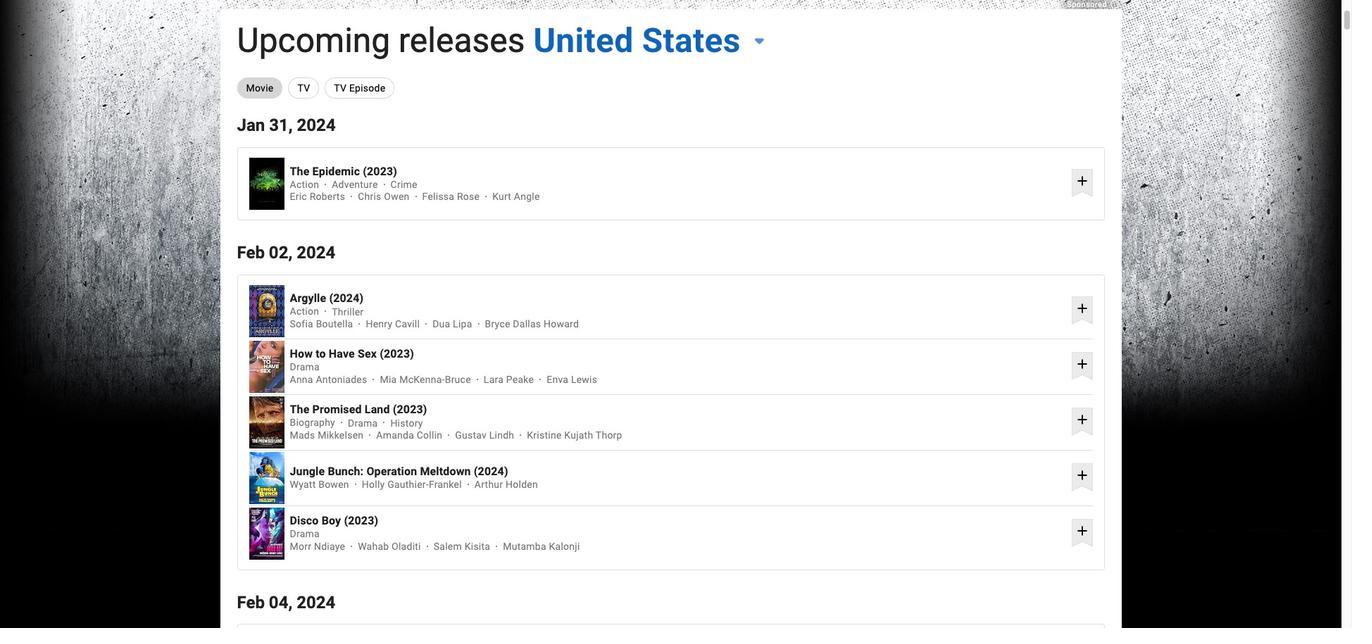 Task type: locate. For each thing, give the bounding box(es) containing it.
2024 for feb 02, 2024
[[297, 243, 336, 263]]

add image for argylle (2024)
[[1074, 300, 1091, 317]]

sex
[[358, 348, 377, 361]]

2 the from the top
[[290, 403, 310, 417]]

6 group from the top
[[249, 508, 284, 560]]

0 vertical spatial drama
[[290, 362, 320, 373]]

mutamba
[[503, 541, 547, 552]]

states
[[642, 20, 741, 61]]

3 add image from the top
[[1074, 523, 1091, 539]]

2 add image from the top
[[1074, 356, 1091, 372]]

kurt
[[493, 191, 512, 202]]

group left sofia at the bottom left of the page
[[249, 285, 284, 337]]

group for disco boy (2023)
[[249, 508, 284, 560]]

1 action from the top
[[290, 179, 319, 190]]

feb left 02,
[[237, 243, 265, 263]]

1 add image from the top
[[1074, 300, 1091, 317]]

bunch:
[[328, 465, 364, 478]]

add image
[[1074, 172, 1091, 189], [1074, 467, 1091, 484], [1074, 523, 1091, 539]]

4 group from the top
[[249, 396, 284, 449]]

owen
[[384, 191, 410, 202]]

wahab
[[358, 541, 389, 552]]

1 vertical spatial feb
[[237, 593, 265, 613]]

bryce
[[485, 318, 511, 330]]

2024 for jan 31, 2024
[[297, 116, 336, 135]]

drama inside disco boy (2023) drama
[[290, 529, 320, 540]]

group left eric
[[249, 158, 284, 210]]

5 group from the top
[[249, 452, 284, 504]]

0 vertical spatial 2024
[[297, 116, 336, 135]]

jungle bunch: operation meltdown (2024) button
[[290, 465, 1067, 478]]

2024 for feb 04, 2024
[[297, 593, 336, 613]]

1 tv from the left
[[298, 82, 310, 94]]

feb
[[237, 243, 265, 263], [237, 593, 265, 613]]

movie
[[246, 82, 274, 94]]

1 vertical spatial the
[[290, 403, 310, 417]]

2 vertical spatial 2024
[[297, 593, 336, 613]]

(2023) up mia
[[380, 348, 414, 361]]

felissa
[[423, 191, 455, 202]]

feb left 04,
[[237, 593, 265, 613]]

1 vertical spatial action
[[290, 306, 319, 318]]

cavill
[[395, 318, 420, 330]]

adventure
[[332, 179, 378, 190]]

jan
[[237, 116, 265, 135]]

feb 02, 2024
[[237, 243, 336, 263]]

peake
[[507, 374, 534, 385]]

3 add image from the top
[[1074, 411, 1091, 428]]

thorp
[[596, 430, 623, 441]]

episode
[[349, 82, 386, 94]]

group left mads on the bottom of the page
[[249, 396, 284, 449]]

the up biography
[[290, 403, 310, 417]]

group for the epidemic (2023)
[[249, 158, 284, 210]]

mikkelsen
[[318, 430, 364, 441]]

2024 right 04,
[[297, 593, 336, 613]]

1 feb from the top
[[237, 243, 265, 263]]

2 group from the top
[[249, 285, 284, 337]]

0 vertical spatial feb
[[237, 243, 265, 263]]

action up sofia at the bottom left of the page
[[290, 306, 319, 318]]

group for how to have sex (2023)
[[249, 341, 284, 393]]

howard
[[544, 318, 579, 330]]

0 horizontal spatial tv
[[298, 82, 310, 94]]

rose
[[457, 191, 480, 202]]

the up eric
[[290, 165, 310, 178]]

group for the promised land (2023)
[[249, 396, 284, 449]]

2 2024 from the top
[[297, 243, 336, 263]]

disco boy (2023) button
[[290, 515, 1067, 528]]

(2024) up the arthur
[[474, 465, 509, 478]]

add image for jungle bunch: operation meltdown (2024)
[[1074, 467, 1091, 484]]

amanda
[[376, 430, 414, 441]]

3 2024 from the top
[[297, 593, 336, 613]]

boy
[[322, 515, 341, 528]]

land
[[365, 403, 390, 417]]

the
[[290, 165, 310, 178], [290, 403, 310, 417]]

0 vertical spatial add image
[[1074, 172, 1091, 189]]

2 vertical spatial add image
[[1074, 523, 1091, 539]]

group for argylle (2024)
[[249, 285, 284, 337]]

history
[[391, 418, 423, 429]]

action up eric
[[290, 179, 319, 190]]

how to have sex (2023) drama
[[290, 348, 414, 373]]

2 vertical spatial add image
[[1074, 411, 1091, 428]]

1 vertical spatial add image
[[1074, 356, 1091, 372]]

1 the from the top
[[290, 165, 310, 178]]

1 2024 from the top
[[297, 116, 336, 135]]

3 group from the top
[[249, 341, 284, 393]]

morr
[[290, 541, 312, 552]]

mckenna-
[[400, 374, 445, 385]]

0 vertical spatial add image
[[1074, 300, 1091, 317]]

0 vertical spatial the
[[290, 165, 310, 178]]

02,
[[269, 243, 293, 263]]

tv inside tv button
[[298, 82, 310, 94]]

2024
[[297, 116, 336, 135], [297, 243, 336, 263], [297, 593, 336, 613]]

mads
[[290, 430, 315, 441]]

action for the
[[290, 179, 319, 190]]

2024 right 31,
[[297, 116, 336, 135]]

0 vertical spatial (2024)
[[329, 292, 364, 305]]

sofia
[[290, 318, 314, 330]]

(2023) up chris owen
[[363, 165, 398, 178]]

drama
[[290, 362, 320, 373], [348, 418, 378, 429], [290, 529, 320, 540]]

group left how
[[249, 341, 284, 393]]

tv inside tv episode button
[[334, 82, 347, 94]]

tv
[[298, 82, 310, 94], [334, 82, 347, 94]]

roberts
[[310, 191, 345, 202]]

add image for the promised land (2023)
[[1074, 411, 1091, 428]]

2 vertical spatial drama
[[290, 529, 320, 540]]

add image
[[1074, 300, 1091, 317], [1074, 356, 1091, 372], [1074, 411, 1091, 428]]

boutella
[[316, 318, 353, 330]]

disco boy (2023) drama
[[290, 515, 379, 540]]

kisita
[[465, 541, 491, 552]]

ndiaye
[[314, 541, 345, 552]]

the epidemic (2023) image
[[249, 158, 284, 210]]

wahab oladiti
[[358, 541, 421, 552]]

(2023)
[[363, 165, 398, 178], [380, 348, 414, 361], [393, 403, 427, 417], [344, 515, 379, 528]]

(2023) up wahab
[[344, 515, 379, 528]]

upcoming
[[237, 20, 391, 60]]

amanda collin
[[376, 430, 443, 441]]

1 group from the top
[[249, 158, 284, 210]]

tv for tv
[[298, 82, 310, 94]]

1 vertical spatial 2024
[[297, 243, 336, 263]]

gauthier-
[[388, 479, 429, 491]]

(2023) inside how to have sex (2023) drama
[[380, 348, 414, 361]]

enva
[[547, 374, 569, 385]]

0 vertical spatial action
[[290, 179, 319, 190]]

2 add image from the top
[[1074, 467, 1091, 484]]

lipa
[[453, 318, 472, 330]]

2024 right 02,
[[297, 243, 336, 263]]

henry cavill
[[366, 318, 420, 330]]

bowen
[[319, 479, 349, 491]]

1 horizontal spatial tv
[[334, 82, 347, 94]]

drama down the promised land (2023)
[[348, 418, 378, 429]]

2 action from the top
[[290, 306, 319, 318]]

tv left episode
[[334, 82, 347, 94]]

to
[[316, 348, 326, 361]]

tv up jan 31, 2024 on the left of the page
[[298, 82, 310, 94]]

1 horizontal spatial (2024)
[[474, 465, 509, 478]]

group left wyatt
[[249, 452, 284, 504]]

drama up morr
[[290, 529, 320, 540]]

2 feb from the top
[[237, 593, 265, 613]]

arthur holden
[[475, 479, 538, 491]]

mads mikkelsen in the promised land (2023) image
[[249, 396, 284, 449]]

drama up anna
[[290, 362, 320, 373]]

kristine
[[527, 430, 562, 441]]

angle
[[514, 191, 540, 202]]

1 add image from the top
[[1074, 172, 1091, 189]]

group
[[249, 158, 284, 210], [249, 285, 284, 337], [249, 341, 284, 393], [249, 396, 284, 449], [249, 452, 284, 504], [249, 508, 284, 560]]

dua lipa
[[433, 318, 472, 330]]

(2024) up the thriller
[[329, 292, 364, 305]]

1 vertical spatial add image
[[1074, 467, 1091, 484]]

have
[[329, 348, 355, 361]]

2 tv from the left
[[334, 82, 347, 94]]

mia mckenna-bruce
[[380, 374, 471, 385]]

(2024)
[[329, 292, 364, 305], [474, 465, 509, 478]]

group left morr
[[249, 508, 284, 560]]

action
[[290, 179, 319, 190], [290, 306, 319, 318]]



Task type: vqa. For each thing, say whether or not it's contained in the screenshot.
Barbie
no



Task type: describe. For each thing, give the bounding box(es) containing it.
31,
[[269, 116, 293, 135]]

the for the epidemic (2023)
[[290, 165, 310, 178]]

argylle
[[290, 292, 326, 305]]

salem kisita
[[434, 541, 491, 552]]

04,
[[269, 593, 293, 613]]

holden
[[506, 479, 538, 491]]

1 vertical spatial (2024)
[[474, 465, 509, 478]]

mia
[[380, 374, 397, 385]]

dallas
[[513, 318, 541, 330]]

kujath
[[565, 430, 594, 441]]

dua
[[433, 318, 451, 330]]

releases
[[399, 20, 525, 60]]

kristine kujath thorp
[[527, 430, 623, 441]]

argylle (2024)
[[290, 292, 364, 305]]

tv episode
[[334, 82, 386, 94]]

the epidemic (2023) button
[[290, 165, 1067, 178]]

collin
[[417, 430, 443, 441]]

mutamba kalonji
[[503, 541, 580, 552]]

the epidemic (2023)
[[290, 165, 398, 178]]

kurt angle
[[493, 191, 540, 202]]

wyatt
[[290, 479, 316, 491]]

jungle bunch: operation meltdown (2024) image
[[249, 452, 284, 504]]

oladiti
[[392, 541, 421, 552]]

1 vertical spatial drama
[[348, 418, 378, 429]]

the promised land (2023) button
[[290, 403, 1067, 417]]

feb for feb 02, 2024
[[237, 243, 265, 263]]

chip the cat in argylle (2024) image
[[249, 285, 284, 337]]

how
[[290, 348, 313, 361]]

mia mckenna-bruce in how to have sex (2023) image
[[249, 341, 284, 393]]

the for the promised land (2023)
[[290, 403, 310, 417]]

felissa rose
[[423, 191, 480, 202]]

how to have sex (2023) button
[[290, 348, 1067, 361]]

arthur
[[475, 479, 503, 491]]

eric
[[290, 191, 307, 202]]

upcoming releases
[[237, 20, 525, 60]]

lewis
[[571, 374, 598, 385]]

action for argylle
[[290, 306, 319, 318]]

salem
[[434, 541, 462, 552]]

kalonji
[[549, 541, 580, 552]]

wyatt bowen
[[290, 479, 349, 491]]

united
[[534, 20, 634, 61]]

anna
[[290, 374, 313, 385]]

(2023) inside disco boy (2023) drama
[[344, 515, 379, 528]]

add image for the epidemic (2023)
[[1074, 172, 1091, 189]]

holly gauthier-frankel
[[362, 479, 462, 491]]

holly
[[362, 479, 385, 491]]

chris
[[358, 191, 382, 202]]

enva lewis
[[547, 374, 598, 385]]

lara
[[484, 374, 504, 385]]

anna antoniades
[[290, 374, 367, 385]]

operation
[[367, 465, 417, 478]]

lara peake
[[484, 374, 534, 385]]

franz rogowski in disco boy (2023) image
[[249, 508, 284, 560]]

the promised land (2023)
[[290, 403, 427, 417]]

group for jungle bunch: operation meltdown (2024)
[[249, 452, 284, 504]]

epidemic
[[313, 165, 360, 178]]

chris owen
[[358, 191, 410, 202]]

argylle (2024) button
[[290, 292, 1067, 305]]

(2023) up history
[[393, 403, 427, 417]]

drama inside how to have sex (2023) drama
[[290, 362, 320, 373]]

lindh
[[490, 430, 515, 441]]

gustav lindh
[[455, 430, 515, 441]]

feb 04, 2024
[[237, 593, 336, 613]]

tv for tv episode
[[334, 82, 347, 94]]

disco
[[290, 515, 319, 528]]

tv button
[[289, 78, 319, 99]]

movie button
[[237, 78, 283, 99]]

thriller
[[332, 306, 364, 318]]

mads mikkelsen
[[290, 430, 364, 441]]

crime
[[391, 179, 418, 190]]

tv episode button
[[325, 78, 395, 99]]

biography
[[290, 418, 335, 429]]

jungle
[[290, 465, 325, 478]]

gustav
[[455, 430, 487, 441]]

meltdown
[[420, 465, 471, 478]]

sofia boutella
[[290, 318, 353, 330]]

bryce dallas howard
[[485, 318, 579, 330]]

morr ndiaye
[[290, 541, 345, 552]]

jan 31, 2024
[[237, 116, 336, 135]]

0 horizontal spatial (2024)
[[329, 292, 364, 305]]

feb for feb 04, 2024
[[237, 593, 265, 613]]

sponsored
[[1068, 0, 1110, 9]]

united states
[[534, 20, 741, 61]]



